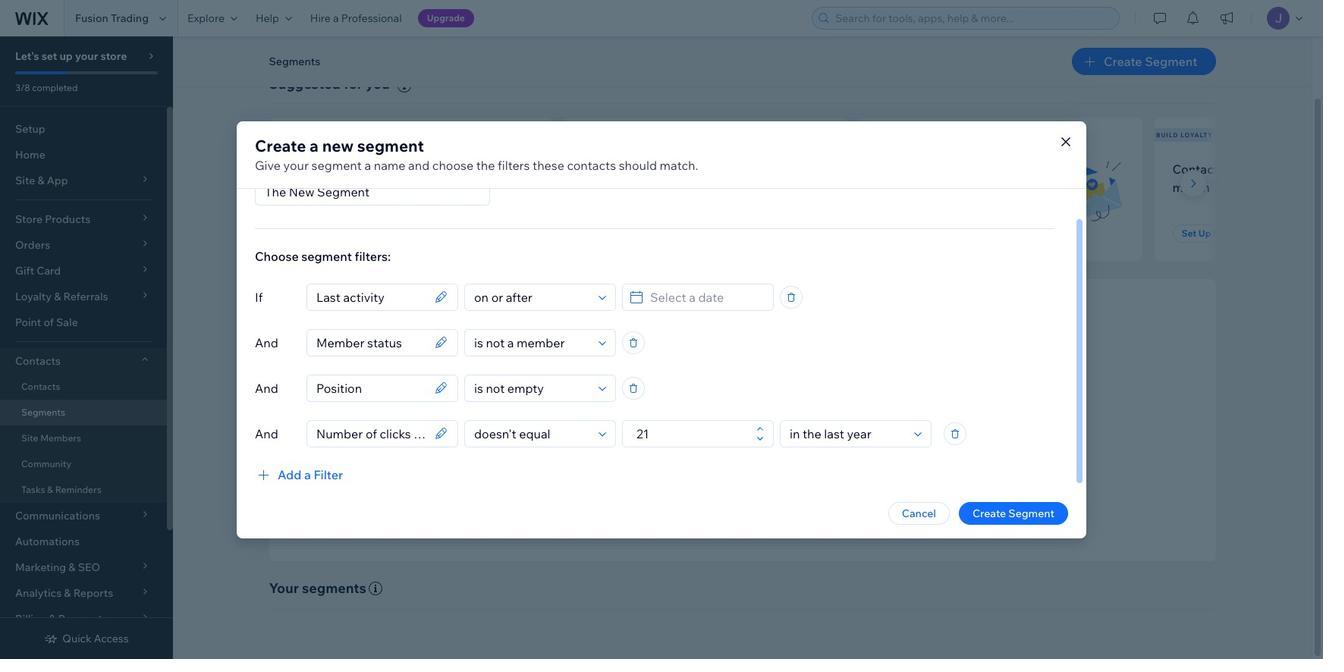 Task type: describe. For each thing, give the bounding box(es) containing it.
create inside create a new segment give your segment a name and choose the filters these contacts should match.
[[255, 135, 306, 155]]

choose
[[255, 248, 299, 264]]

trading
[[111, 11, 149, 25]]

suggested for you
[[269, 75, 390, 93]]

tasks
[[21, 484, 45, 495]]

set for active email subscribers who clicked on your campaign
[[886, 228, 901, 239]]

purchase
[[671, 180, 724, 195]]

cancel button
[[888, 502, 950, 525]]

community
[[21, 458, 71, 470]]

email inside active email subscribers who clicked on your campaign
[[916, 161, 947, 177]]

set up segment button for clicked
[[877, 225, 967, 243]]

create inside reach the right target audience create specific groups of contacts that update automatically send personalized email campaigns to drive sales and build trust
[[592, 429, 625, 443]]

set
[[42, 49, 57, 63]]

suggested
[[269, 75, 341, 93]]

fusion trading
[[75, 11, 149, 25]]

3 choose a condition field from the top
[[470, 421, 594, 446]]

set up segment for subscribed
[[296, 228, 367, 239]]

4 set up segment button from the left
[[1172, 225, 1262, 243]]

a inside button
[[304, 467, 311, 482]]

specific
[[627, 429, 666, 443]]

create segment button for segments
[[1072, 48, 1216, 75]]

e.g., Returning Customers field
[[260, 179, 485, 204]]

set up segment button for made
[[582, 225, 672, 243]]

explore
[[187, 11, 225, 25]]

create a new segment give your segment a name and choose the filters these contacts should match.
[[255, 135, 698, 173]]

loyalty
[[1181, 131, 1213, 139]]

personalized
[[620, 450, 683, 463]]

create segment button for cancel
[[959, 502, 1068, 525]]

contacts inside create a new segment give your segment a name and choose the filters these contacts should match.
[[567, 157, 616, 173]]

set up segment button for subscribed
[[287, 225, 377, 243]]

set up segment for clicked
[[886, 228, 958, 239]]

and for second "choose a condition" field from the bottom
[[255, 380, 278, 396]]

birthday
[[1264, 161, 1312, 177]]

customers
[[636, 161, 696, 177]]

and for 3rd "choose a condition" field from the top of the page
[[255, 426, 278, 441]]

home
[[15, 148, 45, 162]]

to inside reach the right target audience create specific groups of contacts that update automatically send personalized email campaigns to drive sales and build trust
[[771, 450, 782, 463]]

name
[[374, 157, 405, 173]]

setup link
[[0, 116, 167, 142]]

new subscribers
[[271, 131, 341, 139]]

recently
[[395, 161, 441, 177]]

contacts inside contacts with a birthday th
[[1172, 161, 1224, 177]]

update
[[785, 429, 821, 443]]

4 set from the left
[[1182, 228, 1197, 239]]

set for new contacts who recently subscribed to your mailing list
[[296, 228, 311, 239]]

help
[[256, 11, 279, 25]]

up for clicked
[[903, 228, 916, 239]]

home link
[[0, 142, 167, 168]]

who for your
[[368, 161, 392, 177]]

that
[[763, 429, 783, 443]]

who for purchase
[[699, 161, 723, 177]]

audience
[[785, 406, 844, 424]]

4 up from the left
[[1199, 228, 1211, 239]]

give
[[255, 157, 281, 173]]

with
[[1227, 161, 1252, 177]]

contacts link
[[0, 374, 167, 400]]

up
[[60, 49, 73, 63]]

let's
[[15, 49, 39, 63]]

filters:
[[355, 248, 391, 264]]

potential
[[582, 161, 633, 177]]

new
[[322, 135, 354, 155]]

right
[[708, 406, 739, 424]]

&
[[47, 484, 53, 495]]

1 vertical spatial segment
[[311, 157, 362, 173]]

new contacts who recently subscribed to your mailing list
[[287, 161, 458, 195]]

hire a professional link
[[301, 0, 411, 36]]

upgrade button
[[418, 9, 474, 27]]

the inside create a new segment give your segment a name and choose the filters these contacts should match.
[[476, 157, 495, 173]]

site
[[21, 432, 38, 444]]

your inside new contacts who recently subscribed to your mailing list
[[368, 180, 394, 195]]

add a filter button
[[255, 465, 343, 484]]

tasks & reminders link
[[0, 477, 167, 503]]

list
[[441, 180, 458, 195]]

tasks & reminders
[[21, 484, 101, 495]]

choose segment filters:
[[255, 248, 391, 264]]

mailing
[[397, 180, 439, 195]]

2 choose a condition field from the top
[[470, 375, 594, 401]]

hire
[[310, 11, 331, 25]]

list containing new contacts who recently subscribed to your mailing list
[[266, 117, 1323, 261]]

should
[[619, 157, 657, 173]]

who inside active email subscribers who clicked on your campaign
[[1020, 161, 1044, 177]]

build
[[1156, 131, 1179, 139]]

the inside reach the right target audience create specific groups of contacts that update automatically send personalized email campaigns to drive sales and build trust
[[684, 406, 705, 424]]

drive
[[784, 450, 809, 463]]

Select a date field
[[646, 284, 769, 310]]

0 horizontal spatial subscribers
[[290, 131, 341, 139]]

filters
[[498, 157, 530, 173]]

completed
[[32, 82, 78, 93]]

automations
[[15, 535, 80, 548]]

clicked
[[877, 180, 918, 195]]

0 horizontal spatial create segment
[[973, 506, 1055, 520]]

automatically
[[823, 429, 890, 443]]

site members link
[[0, 426, 167, 451]]

if
[[255, 289, 263, 305]]

match.
[[660, 157, 698, 173]]

access
[[94, 632, 129, 646]]

quick
[[62, 632, 92, 646]]

a left new
[[310, 135, 319, 155]]

automations link
[[0, 529, 167, 555]]

3/8
[[15, 82, 30, 93]]

and for the left select an option field
[[255, 335, 278, 350]]

Search for tools, apps, help & more... field
[[831, 8, 1114, 29]]

segments button
[[261, 50, 328, 73]]



Task type: locate. For each thing, give the bounding box(es) containing it.
set up segment button down made
[[582, 225, 672, 243]]

1 horizontal spatial to
[[771, 450, 782, 463]]

0 horizontal spatial segments
[[21, 407, 65, 418]]

subscribers up campaign
[[950, 161, 1017, 177]]

of down the right
[[705, 429, 715, 443]]

0 horizontal spatial email
[[686, 450, 712, 463]]

0 horizontal spatial contacts
[[316, 161, 365, 177]]

who up e.g., returning customers field
[[368, 161, 392, 177]]

contacts
[[1172, 161, 1224, 177], [15, 354, 61, 368], [21, 381, 60, 392]]

trust
[[887, 450, 910, 463]]

1 vertical spatial contacts
[[15, 354, 61, 368]]

set
[[296, 228, 311, 239], [591, 228, 606, 239], [886, 228, 901, 239], [1182, 228, 1197, 239]]

1 vertical spatial of
[[705, 429, 715, 443]]

a inside potential customers who haven't made a purchase yet
[[662, 180, 668, 195]]

1 horizontal spatial segments
[[269, 55, 320, 68]]

and inside reach the right target audience create specific groups of contacts that update automatically send personalized email campaigns to drive sales and build trust
[[839, 450, 857, 463]]

let's set up your store
[[15, 49, 127, 63]]

reach the right target audience create specific groups of contacts that update automatically send personalized email campaigns to drive sales and build trust
[[592, 406, 910, 463]]

community link
[[0, 451, 167, 477]]

contacts down loyalty
[[1172, 161, 1224, 177]]

to right subscribed
[[354, 180, 365, 195]]

who up campaign
[[1020, 161, 1044, 177]]

set up segment for made
[[591, 228, 663, 239]]

who inside potential customers who haven't made a purchase yet
[[699, 161, 723, 177]]

0 vertical spatial segments
[[269, 55, 320, 68]]

reach
[[641, 406, 681, 424]]

email inside reach the right target audience create specific groups of contacts that update automatically send personalized email campaigns to drive sales and build trust
[[686, 450, 712, 463]]

1 horizontal spatial select an option field
[[785, 421, 910, 446]]

1 up from the left
[[313, 228, 326, 239]]

your right on
[[938, 180, 964, 195]]

add a filter
[[278, 467, 343, 482]]

contacts inside 'popup button'
[[15, 354, 61, 368]]

site members
[[21, 432, 81, 444]]

1 vertical spatial create segment button
[[959, 502, 1068, 525]]

2 up from the left
[[608, 228, 621, 239]]

set up segment button up the choose segment filters:
[[287, 225, 377, 243]]

haven't
[[582, 180, 624, 195]]

1 vertical spatial segments
[[21, 407, 65, 418]]

contacts with a birthday th
[[1172, 161, 1323, 195]]

1 vertical spatial new
[[287, 161, 313, 177]]

0 vertical spatial and
[[408, 157, 430, 173]]

and inside create a new segment give your segment a name and choose the filters these contacts should match.
[[408, 157, 430, 173]]

professional
[[341, 11, 402, 25]]

new up subscribed
[[287, 161, 313, 177]]

0 horizontal spatial to
[[354, 180, 365, 195]]

0 vertical spatial subscribers
[[290, 131, 341, 139]]

your right up
[[75, 49, 98, 63]]

on
[[921, 180, 935, 195]]

up down contacts with a birthday th
[[1199, 228, 1211, 239]]

sidebar element
[[0, 36, 173, 659]]

0 horizontal spatial create segment button
[[959, 502, 1068, 525]]

segment
[[1145, 54, 1198, 69], [328, 228, 367, 239], [623, 228, 663, 239], [918, 228, 958, 239], [1213, 228, 1253, 239], [1008, 506, 1055, 520]]

send
[[592, 450, 618, 463]]

1 vertical spatial email
[[686, 450, 712, 463]]

1 horizontal spatial subscribers
[[950, 161, 1017, 177]]

0 horizontal spatial the
[[476, 157, 495, 173]]

contacts inside reach the right target audience create specific groups of contacts that update automatically send personalized email campaigns to drive sales and build trust
[[718, 429, 761, 443]]

a right with
[[1254, 161, 1261, 177]]

new up give
[[271, 131, 288, 139]]

subscribers inside active email subscribers who clicked on your campaign
[[950, 161, 1017, 177]]

1 vertical spatial subscribers
[[950, 161, 1017, 177]]

1 horizontal spatial create segment
[[1104, 54, 1198, 69]]

1 set from the left
[[296, 228, 311, 239]]

0 vertical spatial email
[[916, 161, 947, 177]]

build loyalty
[[1156, 131, 1213, 139]]

segments inside "sidebar" element
[[21, 407, 65, 418]]

your inside "sidebar" element
[[75, 49, 98, 63]]

Choose a condition field
[[470, 284, 594, 310], [470, 375, 594, 401], [470, 421, 594, 446]]

for
[[344, 75, 363, 93]]

active email subscribers who clicked on your campaign
[[877, 161, 1044, 195]]

your
[[269, 579, 299, 597]]

cancel
[[902, 506, 936, 520]]

a left name
[[364, 157, 371, 173]]

a down customers
[[662, 180, 668, 195]]

contacts
[[567, 157, 616, 173], [316, 161, 365, 177], [718, 429, 761, 443]]

0 vertical spatial segment
[[357, 135, 424, 155]]

2 and from the top
[[255, 380, 278, 396]]

1 and from the top
[[255, 335, 278, 350]]

3/8 completed
[[15, 82, 78, 93]]

0 horizontal spatial who
[[368, 161, 392, 177]]

2 vertical spatial segment
[[301, 248, 352, 264]]

segments link
[[0, 400, 167, 426]]

a right the hire
[[333, 11, 339, 25]]

campaign
[[966, 180, 1023, 195]]

reminders
[[55, 484, 101, 495]]

1 vertical spatial to
[[771, 450, 782, 463]]

build
[[860, 450, 885, 463]]

3 set from the left
[[886, 228, 901, 239]]

a inside contacts with a birthday th
[[1254, 161, 1261, 177]]

contacts down new
[[316, 161, 365, 177]]

segment left filters:
[[301, 248, 352, 264]]

2 horizontal spatial contacts
[[718, 429, 761, 443]]

to left drive on the bottom
[[771, 450, 782, 463]]

subscribers
[[290, 131, 341, 139], [950, 161, 1017, 177]]

1 who from the left
[[368, 161, 392, 177]]

0 vertical spatial new
[[271, 131, 288, 139]]

segment up name
[[357, 135, 424, 155]]

0 horizontal spatial select an option field
[[470, 330, 594, 355]]

store
[[100, 49, 127, 63]]

a
[[333, 11, 339, 25], [310, 135, 319, 155], [364, 157, 371, 173], [1254, 161, 1261, 177], [662, 180, 668, 195], [304, 467, 311, 482]]

1 horizontal spatial the
[[684, 406, 705, 424]]

0 vertical spatial contacts
[[1172, 161, 1224, 177]]

2 vertical spatial contacts
[[21, 381, 60, 392]]

0 vertical spatial of
[[44, 316, 54, 329]]

and up mailing at left top
[[408, 157, 430, 173]]

subscribed
[[287, 180, 351, 195]]

potential customers who haven't made a purchase yet
[[582, 161, 745, 195]]

3 up from the left
[[903, 228, 916, 239]]

1 vertical spatial create segment
[[973, 506, 1055, 520]]

contacts for "contacts" 'popup button'
[[15, 354, 61, 368]]

segment down new
[[311, 157, 362, 173]]

sales
[[811, 450, 836, 463]]

to inside new contacts who recently subscribed to your mailing list
[[354, 180, 365, 195]]

0 vertical spatial select an option field
[[470, 330, 594, 355]]

0 horizontal spatial of
[[44, 316, 54, 329]]

new for new contacts who recently subscribed to your mailing list
[[287, 161, 313, 177]]

target
[[742, 406, 782, 424]]

set for potential customers who haven't made a purchase yet
[[591, 228, 606, 239]]

3 and from the top
[[255, 426, 278, 441]]

email up on
[[916, 161, 947, 177]]

who inside new contacts who recently subscribed to your mailing list
[[368, 161, 392, 177]]

1 choose a condition field from the top
[[470, 284, 594, 310]]

set up segment up the choose segment filters:
[[296, 228, 367, 239]]

fusion
[[75, 11, 108, 25]]

active
[[877, 161, 914, 177]]

2 who from the left
[[699, 161, 723, 177]]

subscribers down "suggested"
[[290, 131, 341, 139]]

0 vertical spatial choose a condition field
[[470, 284, 594, 310]]

filter
[[314, 467, 343, 482]]

up down haven't
[[608, 228, 621, 239]]

segments up "suggested"
[[269, 55, 320, 68]]

new for new subscribers
[[271, 131, 288, 139]]

up for subscribed
[[313, 228, 326, 239]]

Select an option field
[[470, 330, 594, 355], [785, 421, 910, 446]]

the up groups
[[684, 406, 705, 424]]

2 set up segment button from the left
[[582, 225, 672, 243]]

1 horizontal spatial who
[[699, 161, 723, 177]]

your
[[75, 49, 98, 63], [283, 157, 309, 173], [368, 180, 394, 195], [938, 180, 964, 195]]

3 set up segment button from the left
[[877, 225, 967, 243]]

contacts down "contacts" 'popup button'
[[21, 381, 60, 392]]

0 vertical spatial and
[[255, 335, 278, 350]]

up
[[313, 228, 326, 239], [608, 228, 621, 239], [903, 228, 916, 239], [1199, 228, 1211, 239]]

1 horizontal spatial and
[[839, 450, 857, 463]]

your inside active email subscribers who clicked on your campaign
[[938, 180, 964, 195]]

contacts button
[[0, 348, 167, 374]]

members
[[40, 432, 81, 444]]

up up the choose segment filters:
[[313, 228, 326, 239]]

your segments
[[269, 579, 366, 597]]

contacts up haven't
[[567, 157, 616, 173]]

0 horizontal spatial and
[[408, 157, 430, 173]]

1 vertical spatial and
[[839, 450, 857, 463]]

set up segment down made
[[591, 228, 663, 239]]

segments for the segments link
[[21, 407, 65, 418]]

segments
[[302, 579, 366, 597]]

new
[[271, 131, 288, 139], [287, 161, 313, 177]]

point
[[15, 316, 41, 329]]

and down automatically
[[839, 450, 857, 463]]

email down enter a number text box
[[686, 450, 712, 463]]

segments up site members
[[21, 407, 65, 418]]

1 horizontal spatial contacts
[[567, 157, 616, 173]]

contacts down "point of sale"
[[15, 354, 61, 368]]

1 vertical spatial and
[[255, 380, 278, 396]]

0 vertical spatial to
[[354, 180, 365, 195]]

2 vertical spatial and
[[255, 426, 278, 441]]

segments for segments button
[[269, 55, 320, 68]]

Enter a number text field
[[632, 421, 752, 446]]

set up segment button down contacts with a birthday th
[[1172, 225, 1262, 243]]

1 horizontal spatial of
[[705, 429, 715, 443]]

add
[[278, 467, 301, 482]]

setup
[[15, 122, 45, 136]]

set up segment button down on
[[877, 225, 967, 243]]

choose
[[432, 157, 474, 173]]

your right give
[[283, 157, 309, 173]]

upgrade
[[427, 12, 465, 24]]

your down name
[[368, 180, 394, 195]]

1 horizontal spatial create segment button
[[1072, 48, 1216, 75]]

0 vertical spatial create segment
[[1104, 54, 1198, 69]]

3 set up segment from the left
[[886, 228, 958, 239]]

list
[[266, 117, 1323, 261]]

3 who from the left
[[1020, 161, 1044, 177]]

segments inside segments button
[[269, 55, 320, 68]]

0 vertical spatial the
[[476, 157, 495, 173]]

help button
[[247, 0, 301, 36]]

made
[[627, 180, 659, 195]]

1 set up segment from the left
[[296, 228, 367, 239]]

2 set from the left
[[591, 228, 606, 239]]

contacts for contacts link
[[21, 381, 60, 392]]

1 set up segment button from the left
[[287, 225, 377, 243]]

of left sale
[[44, 316, 54, 329]]

contacts inside new contacts who recently subscribed to your mailing list
[[316, 161, 365, 177]]

the left the filters
[[476, 157, 495, 173]]

a right add
[[304, 467, 311, 482]]

None field
[[312, 284, 430, 310], [312, 330, 430, 355], [312, 375, 430, 401], [312, 421, 430, 446], [312, 284, 430, 310], [312, 330, 430, 355], [312, 375, 430, 401], [312, 421, 430, 446]]

th
[[1315, 161, 1323, 177]]

point of sale
[[15, 316, 78, 329]]

up for made
[[608, 228, 621, 239]]

of inside "sidebar" element
[[44, 316, 54, 329]]

1 vertical spatial the
[[684, 406, 705, 424]]

set up segment down contacts with a birthday th
[[1182, 228, 1253, 239]]

2 vertical spatial choose a condition field
[[470, 421, 594, 446]]

groups
[[668, 429, 703, 443]]

quick access
[[62, 632, 129, 646]]

of inside reach the right target audience create specific groups of contacts that update automatically send personalized email campaigns to drive sales and build trust
[[705, 429, 715, 443]]

point of sale link
[[0, 310, 167, 335]]

set up segment button
[[287, 225, 377, 243], [582, 225, 672, 243], [877, 225, 967, 243], [1172, 225, 1262, 243]]

0 vertical spatial create segment button
[[1072, 48, 1216, 75]]

1 horizontal spatial email
[[916, 161, 947, 177]]

these
[[533, 157, 564, 173]]

2 set up segment from the left
[[591, 228, 663, 239]]

campaigns
[[715, 450, 769, 463]]

1 vertical spatial choose a condition field
[[470, 375, 594, 401]]

and
[[408, 157, 430, 173], [839, 450, 857, 463]]

contacts up campaigns at the bottom
[[718, 429, 761, 443]]

up down the clicked at the right top of the page
[[903, 228, 916, 239]]

who up purchase
[[699, 161, 723, 177]]

you
[[366, 75, 390, 93]]

sale
[[56, 316, 78, 329]]

your inside create a new segment give your segment a name and choose the filters these contacts should match.
[[283, 157, 309, 173]]

4 set up segment from the left
[[1182, 228, 1253, 239]]

2 horizontal spatial who
[[1020, 161, 1044, 177]]

email
[[916, 161, 947, 177], [686, 450, 712, 463]]

set up segment down on
[[886, 228, 958, 239]]

new inside new contacts who recently subscribed to your mailing list
[[287, 161, 313, 177]]

hire a professional
[[310, 11, 402, 25]]

1 vertical spatial select an option field
[[785, 421, 910, 446]]



Task type: vqa. For each thing, say whether or not it's contained in the screenshot.
Quick Access BUTTON
yes



